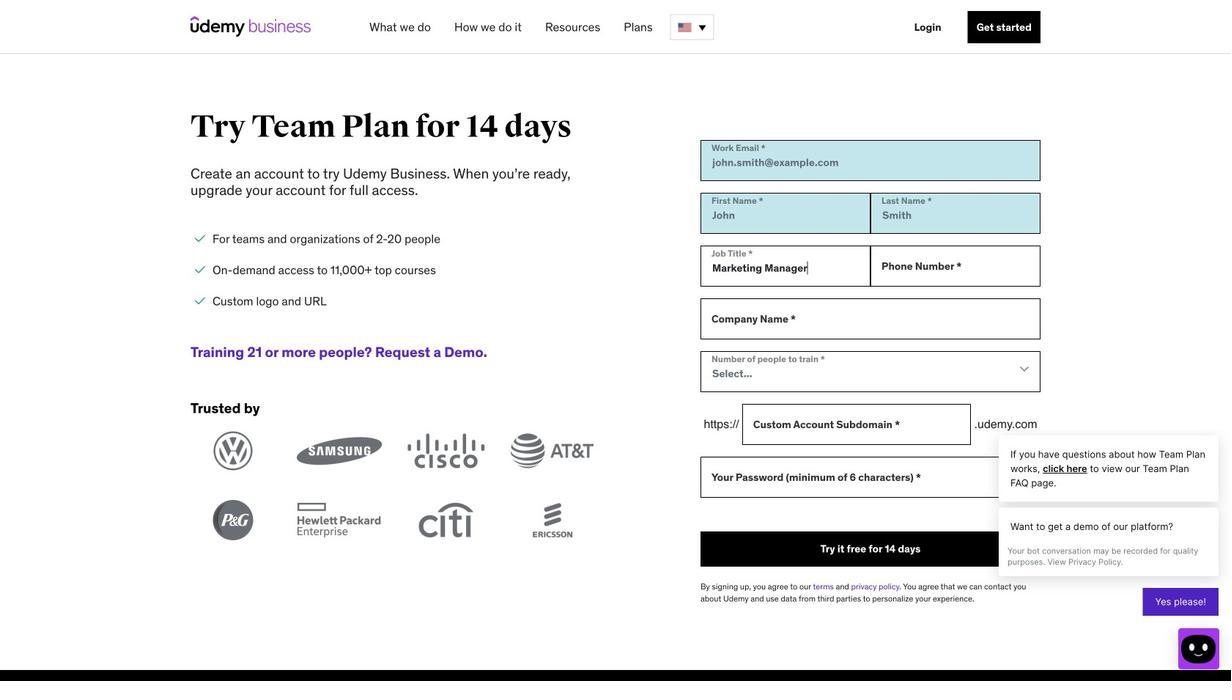 Task type: locate. For each thing, give the bounding box(es) containing it.
Your team's unique subdomain * text field
[[743, 404, 972, 445]]

hewlett packard enterprise logo image
[[297, 500, 382, 541]]

First Name * text field
[[701, 193, 871, 234]]

Job Title * text field
[[701, 245, 871, 287]]

menu navigation
[[358, 0, 1041, 54]]

Company Name * text field
[[701, 298, 1041, 339]]

Work Email * email field
[[701, 140, 1041, 181]]

None password field
[[701, 457, 1041, 498]]

ericsson logo image
[[510, 500, 595, 540]]

Phone Number telephone field
[[871, 245, 1041, 287]]

footer element
[[191, 670, 1041, 681]]

p&g logo image
[[191, 500, 276, 541]]



Task type: describe. For each thing, give the bounding box(es) containing it.
samsung logo image
[[297, 431, 382, 471]]

udemy business image
[[191, 16, 311, 37]]

volkswagen logo image
[[191, 431, 276, 471]]

Last Name * text field
[[871, 193, 1041, 234]]

cisco logo image
[[403, 431, 489, 471]]

at&t logo image
[[510, 431, 595, 471]]

citi logo image
[[403, 500, 489, 541]]



Task type: vqa. For each thing, say whether or not it's contained in the screenshot.
Get started
no



